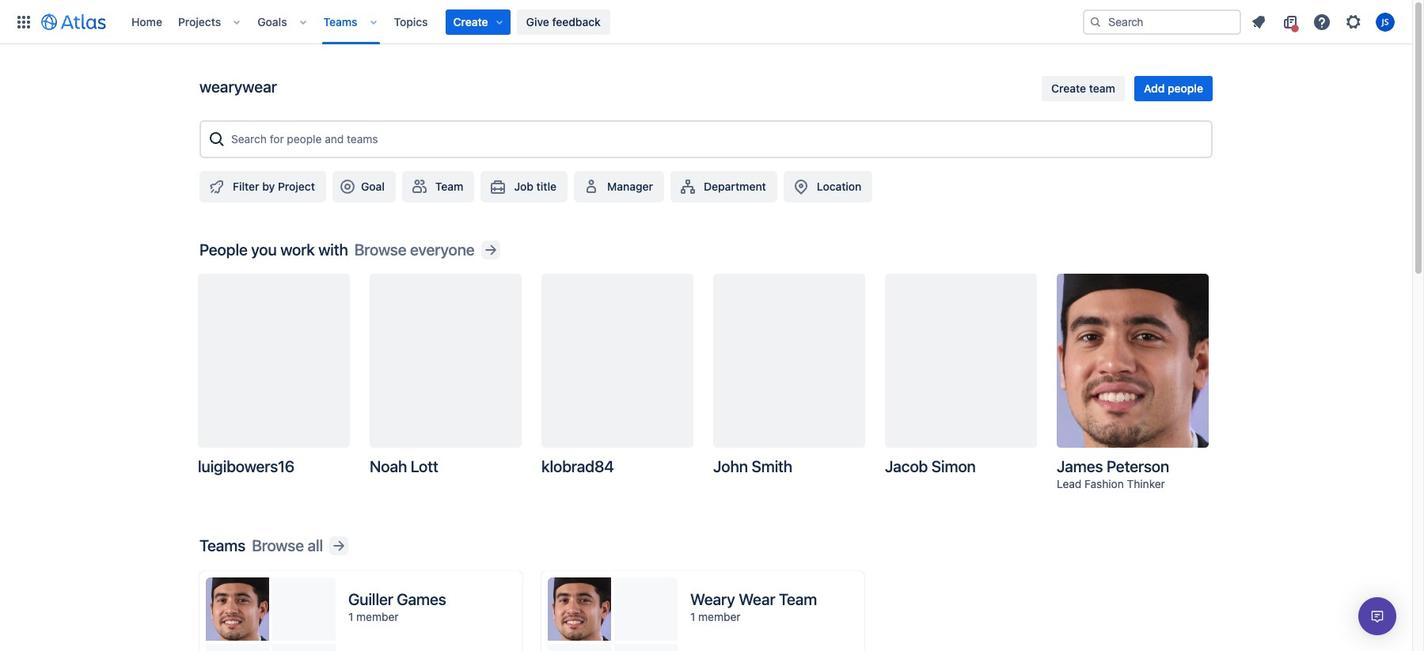 Task type: describe. For each thing, give the bounding box(es) containing it.
give feedback
[[526, 15, 601, 28]]

filter by project button
[[200, 171, 326, 203]]

goals link
[[253, 9, 292, 34]]

goal button
[[332, 171, 396, 203]]

home link
[[127, 9, 167, 34]]

browse everyone link
[[354, 241, 500, 260]]

manager button
[[574, 171, 664, 203]]

1 inside guiller games 1 member
[[348, 610, 353, 624]]

switch to... image
[[14, 12, 33, 31]]

banner containing home
[[0, 0, 1412, 44]]

search image
[[1089, 15, 1102, 28]]

help image
[[1313, 12, 1332, 31]]

with
[[318, 241, 348, 259]]

department button
[[671, 171, 777, 203]]

jacob simon link
[[879, 268, 1047, 499]]

create team
[[1051, 82, 1115, 95]]

browse all
[[252, 537, 323, 555]]

member inside guiller games 1 member
[[356, 610, 399, 624]]

weary wear team 1 member
[[690, 591, 817, 624]]

member inside weary wear team 1 member
[[698, 610, 741, 624]]

location button
[[784, 171, 873, 203]]

goal
[[361, 180, 385, 193]]

guiller
[[348, 591, 393, 609]]

give
[[526, 15, 549, 28]]

give feedback button
[[517, 9, 610, 34]]

project
[[278, 180, 315, 193]]

Search for people and teams field
[[226, 125, 1205, 154]]

create button
[[445, 9, 510, 34]]

guiller games 1 member
[[348, 591, 446, 624]]

klobrad84 link
[[535, 268, 703, 499]]

noah lott link
[[363, 268, 531, 499]]

settings image
[[1344, 12, 1363, 31]]

team
[[1089, 82, 1115, 95]]

browse for browse all
[[252, 537, 304, 555]]

create team button
[[1042, 76, 1125, 101]]

job
[[514, 180, 534, 193]]

john smith link
[[707, 268, 875, 499]]

location
[[817, 180, 862, 193]]

people
[[1168, 82, 1203, 95]]

you
[[251, 241, 277, 259]]

title
[[536, 180, 557, 193]]

filter
[[233, 180, 259, 193]]

jacob simon
[[885, 458, 976, 476]]

Search field
[[1083, 9, 1241, 34]]

1 inside weary wear team 1 member
[[690, 610, 695, 624]]

james peterson lead fashion thinker
[[1057, 458, 1169, 491]]

browse everyone image
[[481, 241, 500, 260]]

games
[[397, 591, 446, 609]]

people you work with
[[200, 241, 348, 259]]

luigibowers16
[[198, 458, 295, 476]]



Task type: vqa. For each thing, say whether or not it's contained in the screenshot.
2nd GROUP from the bottom of the page
no



Task type: locate. For each thing, give the bounding box(es) containing it.
open intercom messenger image
[[1368, 607, 1387, 626]]

team
[[435, 180, 464, 193], [779, 591, 817, 609]]

1 horizontal spatial create
[[1051, 82, 1086, 95]]

teams inside top element
[[323, 15, 357, 28]]

0 horizontal spatial browse
[[252, 537, 304, 555]]

teams right goals
[[323, 15, 357, 28]]

teams
[[323, 15, 357, 28], [200, 537, 246, 555]]

browse all image
[[329, 537, 348, 556]]

0 horizontal spatial create
[[453, 15, 488, 28]]

1 horizontal spatial team
[[779, 591, 817, 609]]

projects
[[178, 15, 221, 28]]

james
[[1057, 458, 1103, 476]]

department
[[704, 180, 766, 193]]

john
[[713, 458, 748, 476]]

team up everyone
[[435, 180, 464, 193]]

by
[[262, 180, 275, 193]]

create left team
[[1051, 82, 1086, 95]]

top element
[[10, 0, 1083, 44]]

1 down weary
[[690, 610, 695, 624]]

search for people and teams image
[[207, 130, 226, 149]]

browse
[[354, 241, 407, 259], [252, 537, 304, 555]]

jacob
[[885, 458, 928, 476]]

add people
[[1144, 82, 1203, 95]]

member down weary
[[698, 610, 741, 624]]

0 horizontal spatial teams
[[200, 537, 246, 555]]

create for create team
[[1051, 82, 1086, 95]]

0 vertical spatial create
[[453, 15, 488, 28]]

wearywear
[[200, 78, 277, 96]]

0 vertical spatial teams
[[323, 15, 357, 28]]

job title
[[514, 180, 557, 193]]

teams left browse all
[[200, 537, 246, 555]]

goals
[[258, 15, 287, 28]]

team inside button
[[435, 180, 464, 193]]

0 horizontal spatial 1
[[348, 610, 353, 624]]

1 vertical spatial create
[[1051, 82, 1086, 95]]

notifications image
[[1249, 12, 1268, 31]]

2 1 from the left
[[690, 610, 695, 624]]

1 1 from the left
[[348, 610, 353, 624]]

klobrad84
[[542, 458, 614, 476]]

team button
[[402, 171, 475, 203]]

add
[[1144, 82, 1165, 95]]

simon
[[932, 458, 976, 476]]

fashion
[[1085, 477, 1124, 491]]

wear
[[739, 591, 775, 609]]

create right the "topics"
[[453, 15, 488, 28]]

browse left all
[[252, 537, 304, 555]]

1 horizontal spatial browse
[[354, 241, 407, 259]]

lott
[[411, 458, 438, 476]]

1 member from the left
[[356, 610, 399, 624]]

account image
[[1376, 12, 1395, 31]]

browse everyone
[[354, 241, 475, 259]]

create for create
[[453, 15, 488, 28]]

0 horizontal spatial member
[[356, 610, 399, 624]]

banner
[[0, 0, 1412, 44]]

people
[[200, 241, 248, 259]]

create inside dropdown button
[[453, 15, 488, 28]]

create
[[453, 15, 488, 28], [1051, 82, 1086, 95]]

smith
[[752, 458, 793, 476]]

0 vertical spatial team
[[435, 180, 464, 193]]

member
[[356, 610, 399, 624], [698, 610, 741, 624]]

topics
[[394, 15, 428, 28]]

teams link
[[319, 9, 362, 34]]

browse for browse everyone
[[354, 241, 407, 259]]

1 horizontal spatial member
[[698, 610, 741, 624]]

1 vertical spatial team
[[779, 591, 817, 609]]

1 down guiller
[[348, 610, 353, 624]]

home
[[131, 15, 162, 28]]

noah lott
[[370, 458, 438, 476]]

1 horizontal spatial teams
[[323, 15, 357, 28]]

luigibowers16 link
[[192, 268, 359, 499]]

team inside weary wear team 1 member
[[779, 591, 817, 609]]

projects link
[[173, 9, 226, 34]]

0 vertical spatial browse
[[354, 241, 407, 259]]

topics link
[[389, 9, 433, 34]]

member down guiller
[[356, 610, 399, 624]]

browse right with
[[354, 241, 407, 259]]

work
[[280, 241, 315, 259]]

peterson
[[1107, 458, 1169, 476]]

weary
[[690, 591, 735, 609]]

noah
[[370, 458, 407, 476]]

1 horizontal spatial 1
[[690, 610, 695, 624]]

john smith
[[713, 458, 793, 476]]

1
[[348, 610, 353, 624], [690, 610, 695, 624]]

create inside button
[[1051, 82, 1086, 95]]

1 vertical spatial browse
[[252, 537, 304, 555]]

2 member from the left
[[698, 610, 741, 624]]

everyone
[[410, 241, 475, 259]]

add people button
[[1134, 76, 1213, 101]]

lead
[[1057, 477, 1082, 491]]

job title button
[[481, 171, 568, 203]]

filter by project
[[233, 180, 315, 193]]

0 horizontal spatial team
[[435, 180, 464, 193]]

1 vertical spatial teams
[[200, 537, 246, 555]]

thinker
[[1127, 477, 1165, 491]]

manager
[[607, 180, 653, 193]]

all
[[308, 537, 323, 555]]

browse all link
[[252, 537, 348, 556]]

team right 'wear'
[[779, 591, 817, 609]]

feedback
[[552, 15, 601, 28]]



